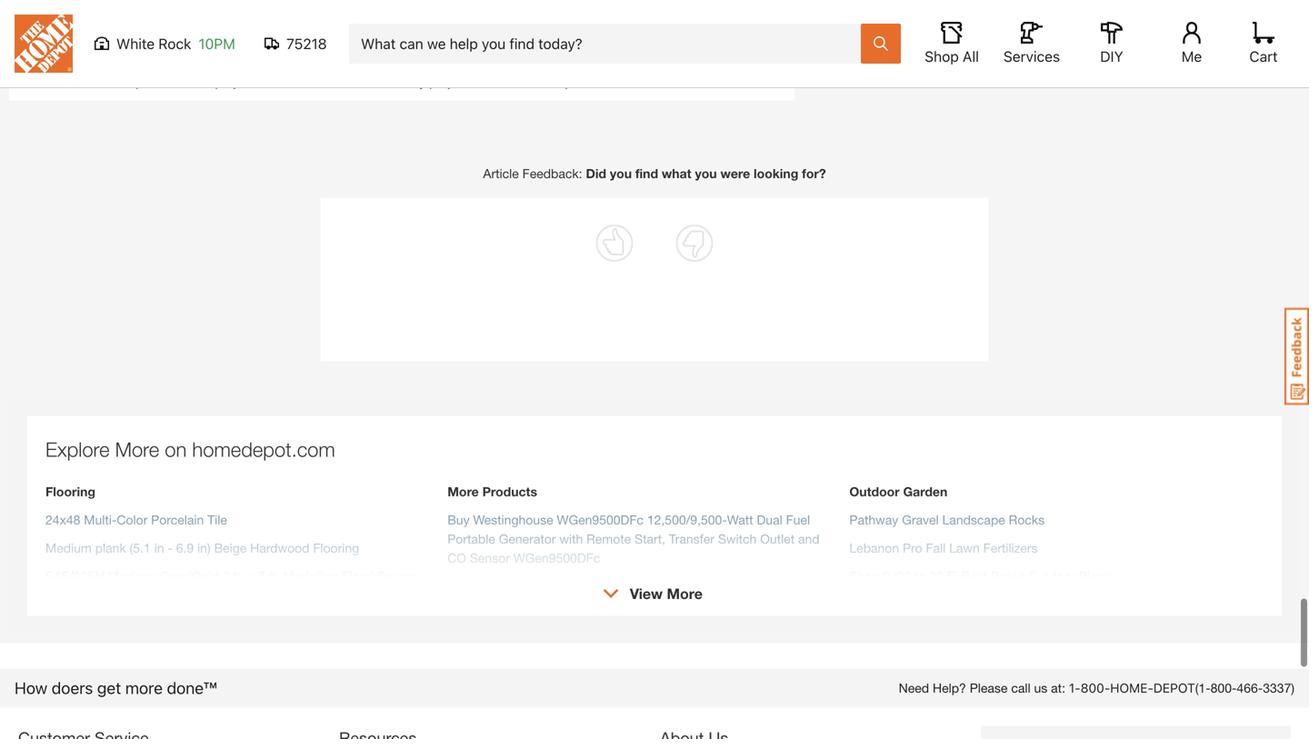 Task type: vqa. For each thing, say whether or not it's contained in the screenshot.
the house
no



Task type: describe. For each thing, give the bounding box(es) containing it.
safavieh madison grey/gold 7 ft. x 7 ft. medallion floral square area rug mad600f
[[45, 569, 418, 603]]

1 vertical spatial more
[[448, 484, 479, 499]]

for
[[387, 74, 402, 89]]

drilled
[[93, 36, 128, 51]]

endless summer 45 in. h steel wood burning outdoor fireplace with chimney and included wood grate and cooking grate waf1013c link
[[448, 579, 815, 632]]

now
[[498, 36, 525, 51]]

outlet
[[760, 531, 795, 546]]

guide
[[309, 55, 341, 70]]

me button
[[1163, 22, 1221, 65]]

burning
[[664, 579, 709, 594]]

at
[[472, 74, 483, 89]]

start,
[[635, 531, 666, 546]]

view
[[630, 585, 663, 602]]

square
[[377, 569, 418, 584]]

won't
[[613, 36, 645, 51]]

looking
[[754, 166, 799, 181]]

beige
[[214, 540, 247, 555]]

you right did
[[610, 166, 632, 181]]

75218
[[286, 35, 327, 52]]

how
[[15, 678, 47, 698]]

the left "way"
[[697, 36, 715, 51]]

endless
[[448, 579, 492, 594]]

shop all
[[925, 48, 979, 65]]

watt
[[727, 512, 753, 527]]

0 horizontal spatial of
[[722, 55, 733, 70]]

trucks
[[348, 74, 383, 89]]

and down guide
[[323, 74, 345, 89]]

plants
[[1079, 569, 1115, 584]]

(20
[[894, 569, 911, 584]]

portable
[[448, 531, 495, 546]]

walls
[[581, 36, 610, 51]]

madison
[[108, 569, 157, 584]]

0 horizontal spatial to
[[96, 74, 107, 89]]

help?
[[933, 680, 966, 695]]

medallion
[[283, 569, 339, 584]]

transfer
[[669, 531, 715, 546]]

fall
[[926, 540, 946, 555]]

feedback:
[[522, 166, 582, 181]]

floral
[[342, 569, 373, 584]]

makes
[[353, 36, 391, 51]]

466-
[[1237, 680, 1263, 695]]

shop for shop all
[[925, 48, 959, 65]]

diy inside button
[[1100, 48, 1124, 65]]

multi-
[[84, 512, 117, 527]]

your
[[760, 36, 785, 51]]

and inside buy westinghouse wgen9500dfc 12,500/9,500-watt dual fuel portable generator with remote start, transfer switch outlet and co sensor wgen9500dfc
[[798, 531, 820, 546]]

(5.1
[[130, 540, 151, 555]]

in.
[[565, 579, 579, 594]]

summer
[[496, 579, 544, 594]]

6.9
[[176, 540, 194, 555]]

more products
[[448, 484, 537, 499]]

x
[[248, 569, 254, 584]]

doers
[[52, 678, 93, 698]]

1 horizontal spatial in
[[274, 55, 284, 70]]

garden
[[903, 484, 948, 499]]

1 vertical spatial concrete
[[429, 55, 479, 70]]

more
[[125, 678, 163, 698]]

2 ft. from the left
[[269, 569, 280, 584]]

1 ft. from the left
[[233, 569, 244, 584]]

at:
[[1051, 680, 1066, 695]]

lawn
[[949, 540, 980, 555]]

medium plank (5.1 in - 6.9 in) beige hardwood flooring link
[[45, 540, 359, 555]]

into
[[383, 55, 404, 70]]

24x48 multi-color porcelain tile link
[[45, 512, 227, 527]]

you up "steps"
[[203, 36, 224, 51]]

worry
[[576, 55, 608, 70]]

need help? please call us at: 1-800-home-depot (1-800-466-3337)
[[899, 680, 1295, 695]]

0 horizontal spatial a
[[262, 36, 269, 51]]

1 horizontal spatial of
[[745, 36, 756, 51]]

shop 9 (20 to 30 f) best rated outdoor plants
[[850, 569, 1115, 584]]

2 800- from the left
[[1211, 680, 1237, 695]]

you right 'if'
[[622, 55, 642, 70]]

with inside endless summer 45 in. h steel wood burning outdoor fireplace with chimney and included wood grate and cooking grate waf1013c
[[448, 598, 471, 613]]

explore more on homedepot.com
[[45, 437, 335, 461]]

stand
[[648, 36, 680, 51]]

the
[[487, 74, 508, 89]]

75218 button
[[265, 35, 327, 53]]

services button
[[1003, 22, 1061, 65]]

(1-
[[1195, 680, 1211, 695]]

lebanon pro fall lawn fertilizers
[[850, 540, 1038, 555]]

fuel
[[786, 512, 810, 527]]

all
[[963, 48, 979, 65]]

were
[[721, 166, 750, 181]]

you right what
[[695, 166, 717, 181]]

vacuum
[[305, 36, 350, 51]]

like
[[483, 55, 502, 70]]

pro
[[903, 540, 922, 555]]

3337)
[[1263, 680, 1295, 695]]

buy
[[448, 512, 470, 527]]

how doers get more done™
[[15, 678, 217, 698]]

-
[[168, 540, 173, 555]]

1 horizontal spatial concrete
[[528, 36, 578, 51]]

more link image
[[603, 589, 620, 599]]

need
[[899, 680, 929, 695]]

chimney
[[475, 598, 525, 613]]

0 vertical spatial in
[[684, 36, 694, 51]]



Task type: locate. For each thing, give the bounding box(es) containing it.
with left remote
[[559, 531, 583, 546]]

0 vertical spatial wood
[[627, 579, 660, 594]]

grate
[[643, 598, 674, 613], [754, 598, 786, 613]]

7 left x
[[222, 569, 229, 584]]

homedepot.com
[[192, 437, 335, 461]]

0 vertical spatial project.
[[82, 55, 125, 70]]

get
[[97, 678, 121, 698]]

the up follow on the top left
[[147, 36, 165, 51]]

pathway gravel landscape rocks
[[850, 512, 1045, 527]]

tools down next
[[18, 74, 46, 89]]

0 horizontal spatial ft.
[[233, 569, 244, 584]]

outdoor up cooking
[[712, 579, 759, 594]]

project. down drilled
[[82, 55, 125, 70]]

tools
[[18, 74, 46, 89], [292, 74, 320, 89]]

don't
[[542, 55, 572, 70]]

fertilizers
[[983, 540, 1038, 555]]

gravel
[[902, 512, 939, 527]]

did
[[586, 166, 606, 181]]

rock
[[158, 35, 191, 52]]

wgen9500dfc up 45
[[514, 550, 600, 565]]

you
[[203, 36, 224, 51], [622, 55, 642, 70], [610, 166, 632, 181], [695, 166, 717, 181]]

800- right depot
[[1211, 680, 1237, 695]]

0 horizontal spatial concrete
[[429, 55, 479, 70]]

the down cleanup
[[408, 55, 426, 70]]

0 vertical spatial wgen9500dfc
[[557, 512, 644, 527]]

2 vertical spatial in
[[154, 540, 164, 555]]

pro.
[[516, 55, 538, 70]]

project
[[429, 74, 469, 89]]

cart link
[[1244, 22, 1284, 65]]

1 tools from the left
[[18, 74, 46, 89]]

and down 45
[[528, 598, 550, 613]]

with down endless in the left of the page
[[448, 598, 471, 613]]

shop 9 (20 to 30 f) best rated outdoor plants link
[[850, 569, 1115, 584]]

ft. right x
[[269, 569, 280, 584]]

0 horizontal spatial more
[[115, 437, 159, 461]]

wgen9500dfc up remote
[[557, 512, 644, 527]]

white
[[116, 35, 155, 52]]

2 7 from the left
[[258, 569, 265, 584]]

7 right x
[[258, 569, 265, 584]]

0 vertical spatial diy
[[1100, 48, 1124, 65]]

10pm
[[199, 35, 235, 52]]

0 vertical spatial shop
[[925, 48, 959, 65]]

outdoor inside endless summer 45 in. h steel wood burning outdoor fireplace with chimney and included wood grate and cooking grate waf1013c
[[712, 579, 759, 594]]

1 horizontal spatial to
[[344, 55, 356, 70]]

0 vertical spatial more
[[115, 437, 159, 461]]

tips
[[250, 55, 271, 70]]

of down "way"
[[722, 55, 733, 70]]

1 horizontal spatial all
[[706, 55, 719, 70]]

1 horizontal spatial 7
[[258, 569, 265, 584]]

in
[[684, 36, 694, 51], [274, 55, 284, 70], [154, 540, 164, 555]]

2 horizontal spatial outdoor
[[1029, 569, 1076, 584]]

article
[[483, 166, 519, 181]]

way
[[719, 36, 742, 51]]

1 horizontal spatial tools
[[292, 74, 320, 89]]

once
[[18, 36, 49, 51]]

h
[[582, 579, 591, 594]]

1 vertical spatial to
[[96, 74, 107, 89]]

12,500/9,500-
[[647, 512, 727, 527]]

more left on
[[115, 437, 159, 461]]

concrete up "don't"
[[528, 36, 578, 51]]

0 vertical spatial to
[[344, 55, 356, 70]]

1 horizontal spatial grate
[[754, 598, 786, 613]]

more up buy
[[448, 484, 479, 499]]

tools inside once you've drilled all the holes you need, a shop vacuum makes cleanup a breeze. now concrete walls won't stand in the way of your next home project. follow the steps and tips in the guide to drill into the concrete like a pro. don't worry if you don't own all of the tools needed to complete this diy project.
[[18, 74, 46, 89]]

1 horizontal spatial 800-
[[1211, 680, 1237, 695]]

home
[[46, 55, 78, 70]]

and inside once you've drilled all the holes you need, a shop vacuum makes cleanup a breeze. now concrete walls won't stand in the way of your next home project. follow the steps and tips in the guide to drill into the concrete like a pro. don't worry if you don't own all of the tools needed to complete this diy project.
[[225, 55, 247, 70]]

shop left 9 at bottom
[[850, 569, 880, 584]]

2 horizontal spatial in
[[684, 36, 694, 51]]

0 horizontal spatial with
[[448, 598, 471, 613]]

0 vertical spatial flooring
[[45, 484, 95, 499]]

0 horizontal spatial diy
[[191, 74, 212, 89]]

to right needed on the left of the page
[[96, 74, 107, 89]]

white rock 10pm
[[116, 35, 235, 52]]

0 horizontal spatial project.
[[82, 55, 125, 70]]

of right "way"
[[745, 36, 756, 51]]

concrete up project
[[429, 55, 479, 70]]

24x48
[[45, 512, 80, 527]]

flooring up floral on the left
[[313, 540, 359, 555]]

more for explore
[[115, 437, 159, 461]]

don't
[[646, 55, 675, 70]]

view more
[[630, 585, 703, 602]]

area
[[45, 588, 71, 603]]

rug
[[75, 588, 98, 603]]

1 vertical spatial wood
[[606, 598, 639, 613]]

switch
[[718, 531, 757, 546]]

need,
[[227, 36, 259, 51]]

and down need,
[[225, 55, 247, 70]]

1 vertical spatial shop
[[850, 569, 880, 584]]

more right view
[[667, 585, 703, 602]]

ft. left x
[[233, 569, 244, 584]]

and down fuel
[[798, 531, 820, 546]]

1 horizontal spatial outdoor
[[850, 484, 900, 499]]

800- right 'at:'
[[1081, 680, 1110, 695]]

shop inside button
[[925, 48, 959, 65]]

1 horizontal spatial flooring
[[313, 540, 359, 555]]

2 tools from the left
[[292, 74, 320, 89]]

outdoor up pathway
[[850, 484, 900, 499]]

flooring
[[45, 484, 95, 499], [313, 540, 359, 555]]

buy westinghouse wgen9500dfc 12,500/9,500-watt dual fuel portable generator with remote start, transfer switch outlet and co sensor wgen9500dfc link
[[448, 512, 820, 565]]

in)
[[197, 540, 211, 555]]

a right like
[[505, 55, 512, 70]]

call
[[1011, 680, 1031, 695]]

0 horizontal spatial grate
[[643, 598, 674, 613]]

flooring up 24x48
[[45, 484, 95, 499]]

0 horizontal spatial 800-
[[1081, 680, 1110, 695]]

if
[[611, 55, 618, 70]]

0 vertical spatial concrete
[[528, 36, 578, 51]]

in up own
[[684, 36, 694, 51]]

2 horizontal spatial a
[[505, 55, 512, 70]]

2 vertical spatial more
[[667, 585, 703, 602]]

2 grate from the left
[[754, 598, 786, 613]]

explore
[[45, 437, 110, 461]]

1 horizontal spatial project.
[[215, 74, 258, 89]]

1 horizontal spatial ft.
[[269, 569, 280, 584]]

0 horizontal spatial 7
[[222, 569, 229, 584]]

the down white rock 10pm
[[169, 55, 187, 70]]

1 800- from the left
[[1081, 680, 1110, 695]]

buy westinghouse wgen9500dfc 12,500/9,500-watt dual fuel portable generator with remote start, transfer switch outlet and co sensor wgen9500dfc
[[448, 512, 820, 565]]

1 vertical spatial in
[[274, 55, 284, 70]]

complete
[[111, 74, 164, 89]]

dual
[[757, 512, 783, 527]]

all up follow on the top left
[[131, 36, 144, 51]]

holes
[[169, 36, 199, 51]]

depot.
[[549, 74, 587, 89]]

0 horizontal spatial flooring
[[45, 484, 95, 499]]

What can we help you find today? search field
[[361, 25, 860, 63]]

2 vertical spatial to
[[915, 569, 926, 584]]

2 horizontal spatial more
[[667, 585, 703, 602]]

1 vertical spatial with
[[448, 598, 471, 613]]

outdoor right rated
[[1029, 569, 1076, 584]]

1 grate from the left
[[643, 598, 674, 613]]

0 horizontal spatial outdoor
[[712, 579, 759, 594]]

mad600f
[[102, 588, 158, 603]]

2 horizontal spatial to
[[915, 569, 926, 584]]

article feedback: did you find what you were looking for?
[[483, 166, 826, 181]]

to left 30
[[915, 569, 926, 584]]

and down burning
[[678, 598, 699, 613]]

the down 75218 "button"
[[288, 55, 306, 70]]

sensor
[[470, 550, 510, 565]]

1 vertical spatial diy
[[191, 74, 212, 89]]

0 vertical spatial of
[[745, 36, 756, 51]]

plank
[[95, 540, 126, 555]]

co
[[448, 550, 466, 565]]

landscape
[[942, 512, 1005, 527]]

1 horizontal spatial shop
[[925, 48, 959, 65]]

more
[[115, 437, 159, 461], [448, 484, 479, 499], [667, 585, 703, 602]]

shop left all
[[925, 48, 959, 65]]

lebanon pro fall lawn fertilizers link
[[850, 540, 1038, 555]]

tools down guide
[[292, 74, 320, 89]]

porcelain
[[151, 512, 204, 527]]

hardwood
[[250, 540, 310, 555]]

to left drill in the left top of the page
[[344, 55, 356, 70]]

1 vertical spatial all
[[706, 55, 719, 70]]

rocks
[[1009, 512, 1045, 527]]

westinghouse
[[473, 512, 553, 527]]

you've
[[52, 36, 90, 51]]

1 vertical spatial project.
[[215, 74, 258, 89]]

1 horizontal spatial with
[[559, 531, 583, 546]]

rent
[[262, 74, 288, 89]]

rent tools and trucks for any project at the home depot.
[[262, 74, 587, 89]]

services
[[1004, 48, 1060, 65]]

safavieh
[[45, 569, 104, 584]]

1 horizontal spatial diy
[[1100, 48, 1124, 65]]

0 horizontal spatial shop
[[850, 569, 880, 584]]

outdoor for shop 9 (20 to 30 f) best rated outdoor plants
[[1029, 569, 1076, 584]]

pathway gravel landscape rocks link
[[850, 512, 1045, 527]]

the home depot logo image
[[15, 15, 73, 73]]

1 horizontal spatial a
[[443, 36, 450, 51]]

products
[[482, 484, 537, 499]]

0 horizontal spatial all
[[131, 36, 144, 51]]

diy down "steps"
[[191, 74, 212, 89]]

medium plank (5.1 in - 6.9 in) beige hardwood flooring
[[45, 540, 359, 555]]

grey/gold
[[160, 569, 219, 584]]

shop for shop 9 (20 to 30 f) best rated outdoor plants
[[850, 569, 880, 584]]

project. down tips
[[215, 74, 258, 89]]

diy left me
[[1100, 48, 1124, 65]]

with inside buy westinghouse wgen9500dfc 12,500/9,500-watt dual fuel portable generator with remote start, transfer switch outlet and co sensor wgen9500dfc
[[559, 531, 583, 546]]

diy button
[[1083, 22, 1141, 65]]

0 horizontal spatial tools
[[18, 74, 46, 89]]

1 vertical spatial of
[[722, 55, 733, 70]]

more for view
[[667, 585, 703, 602]]

a left breeze.
[[443, 36, 450, 51]]

waf1013c
[[448, 617, 512, 632]]

breeze.
[[453, 36, 495, 51]]

0 vertical spatial with
[[559, 531, 583, 546]]

feedback link image
[[1285, 307, 1309, 406]]

0 horizontal spatial in
[[154, 540, 164, 555]]

all
[[131, 36, 144, 51], [706, 55, 719, 70]]

diy inside once you've drilled all the holes you need, a shop vacuum makes cleanup a breeze. now concrete walls won't stand in the way of your next home project. follow the steps and tips in the guide to drill into the concrete like a pro. don't worry if you don't own all of the tools needed to complete this diy project.
[[191, 74, 212, 89]]

1 vertical spatial flooring
[[313, 540, 359, 555]]

in left the -
[[154, 540, 164, 555]]

included
[[553, 598, 602, 613]]

1 vertical spatial wgen9500dfc
[[514, 550, 600, 565]]

diy
[[1100, 48, 1124, 65], [191, 74, 212, 89]]

remote
[[587, 531, 631, 546]]

outdoor for endless summer 45 in. h steel wood burning outdoor fireplace with chimney and included wood grate and cooking grate waf1013c
[[712, 579, 759, 594]]

all right own
[[706, 55, 719, 70]]

a up tips
[[262, 36, 269, 51]]

home
[[511, 74, 546, 89]]

1 7 from the left
[[222, 569, 229, 584]]

0 vertical spatial all
[[131, 36, 144, 51]]

own
[[679, 55, 703, 70]]

rated
[[991, 569, 1025, 584]]

1 horizontal spatial more
[[448, 484, 479, 499]]

in right tips
[[274, 55, 284, 70]]

once you've drilled all the holes you need, a shop vacuum makes cleanup a breeze. now concrete walls won't stand in the way of your next home project. follow the steps and tips in the guide to drill into the concrete like a pro. don't worry if you don't own all of the tools needed to complete this diy project.
[[18, 36, 785, 89]]

project.
[[82, 55, 125, 70], [215, 74, 258, 89]]

drill
[[359, 55, 380, 70]]

the down "way"
[[737, 55, 755, 70]]



